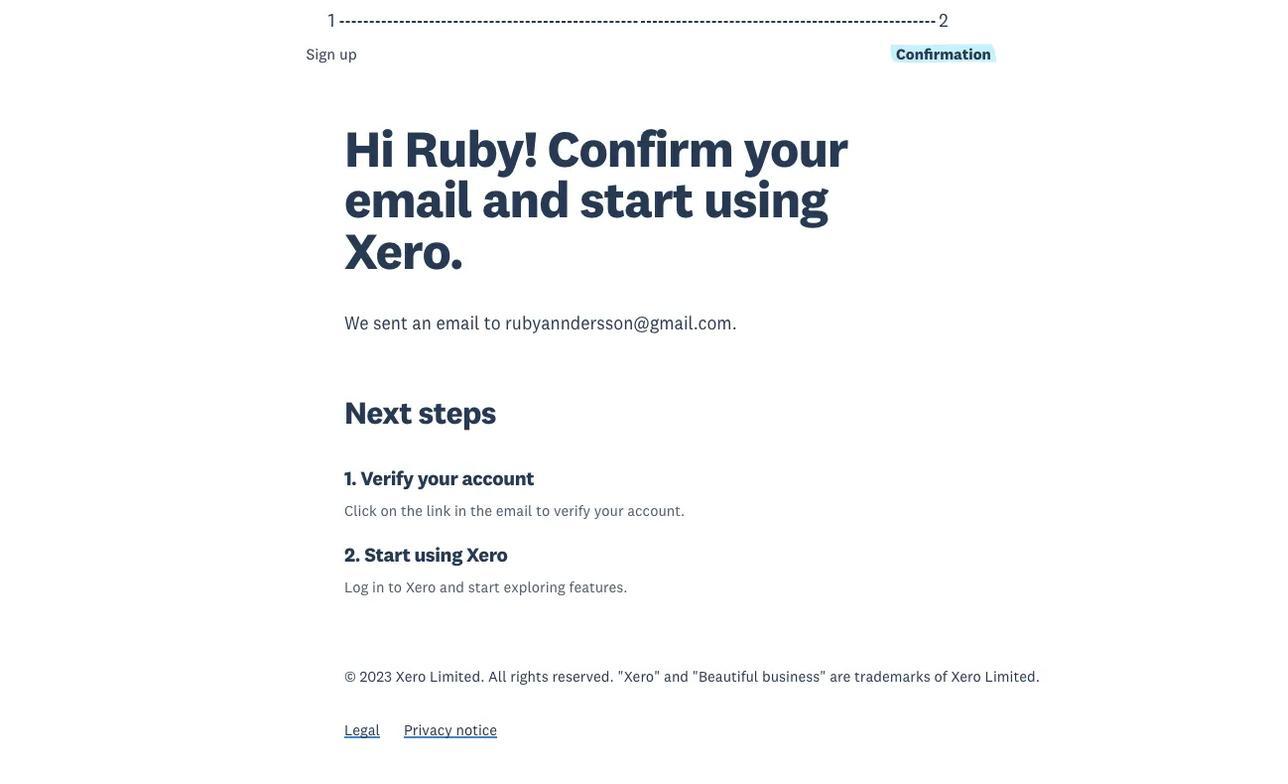 Task type: describe. For each thing, give the bounding box(es) containing it.
sent
[[373, 313, 408, 335]]

trademarks
[[855, 667, 931, 686]]

on
[[381, 502, 397, 520]]

1 the from the left
[[401, 502, 423, 520]]

sign up
[[306, 44, 357, 63]]

0 vertical spatial to
[[484, 313, 501, 335]]

next steps
[[344, 393, 496, 433]]

1 vertical spatial and
[[440, 578, 464, 596]]

1.
[[344, 466, 357, 491]]

an
[[412, 313, 432, 335]]

hi ruby! confirm your email and start using xero.
[[344, 116, 848, 282]]

2 vertical spatial email
[[496, 502, 532, 520]]

notice
[[456, 721, 497, 739]]

privacy notice
[[404, 721, 497, 739]]

link
[[426, 502, 451, 520]]

confirm
[[548, 116, 733, 180]]

xero up log in to xero and start exploring features.
[[467, 543, 508, 568]]

using inside hi ruby! confirm your email and start using xero.
[[704, 168, 828, 231]]

click on the link in the email to verify your account.
[[344, 502, 685, 520]]

log in to xero and start exploring features.
[[344, 578, 628, 596]]

rubyanndersson@gmail.com.
[[505, 313, 737, 335]]

confirmation
[[896, 44, 991, 63]]

log
[[344, 578, 368, 596]]

we
[[344, 313, 369, 335]]

0 horizontal spatial start
[[468, 578, 500, 596]]

1 horizontal spatial your
[[594, 502, 624, 520]]

and inside hi ruby! confirm your email and start using xero.
[[482, 168, 569, 231]]

verify
[[361, 466, 413, 491]]

sign
[[306, 44, 336, 63]]

legal
[[344, 721, 380, 739]]

privacy
[[404, 721, 452, 739]]

rights
[[510, 667, 549, 686]]

click
[[344, 502, 377, 520]]

business"
[[762, 667, 826, 686]]

exploring
[[504, 578, 565, 596]]

account
[[462, 466, 534, 491]]

start inside hi ruby! confirm your email and start using xero.
[[580, 168, 693, 231]]

ruby!
[[404, 116, 537, 180]]

2 horizontal spatial and
[[664, 667, 689, 686]]

2.
[[344, 543, 360, 568]]



Task type: locate. For each thing, give the bounding box(es) containing it.
to down start
[[388, 578, 402, 596]]

of
[[934, 667, 947, 686]]

account.
[[627, 502, 685, 520]]

2 horizontal spatial your
[[744, 116, 848, 180]]

to left verify
[[536, 502, 550, 520]]

1 horizontal spatial in
[[454, 502, 467, 520]]

1
[[328, 9, 335, 31]]

1. verify your account
[[344, 466, 534, 491]]

xero.
[[344, 219, 463, 282]]

limited. left all
[[430, 667, 485, 686]]

we sent an email to rubyanndersson@gmail.com.
[[344, 313, 737, 335]]

1 vertical spatial your
[[418, 466, 458, 491]]

0 vertical spatial in
[[454, 502, 467, 520]]

1 horizontal spatial start
[[580, 168, 693, 231]]

1 vertical spatial in
[[372, 578, 384, 596]]

0 vertical spatial your
[[744, 116, 848, 180]]

2 the from the left
[[470, 502, 492, 520]]

features.
[[569, 578, 628, 596]]

1 horizontal spatial using
[[704, 168, 828, 231]]

0 horizontal spatial using
[[414, 543, 462, 568]]

xero right the 2023 at bottom left
[[396, 667, 426, 686]]

1 horizontal spatial the
[[470, 502, 492, 520]]

0 vertical spatial email
[[344, 168, 472, 231]]

the down account
[[470, 502, 492, 520]]

to
[[484, 313, 501, 335], [536, 502, 550, 520], [388, 578, 402, 596]]

xero down 2. start using xero
[[406, 578, 436, 596]]

2 vertical spatial and
[[664, 667, 689, 686]]

"xero"
[[618, 667, 660, 686]]

start
[[364, 543, 410, 568]]

1 vertical spatial using
[[414, 543, 462, 568]]

1 horizontal spatial to
[[484, 313, 501, 335]]

1 vertical spatial start
[[468, 578, 500, 596]]

limited.
[[430, 667, 485, 686], [985, 667, 1040, 686]]

to right an
[[484, 313, 501, 335]]

xero right of
[[951, 667, 981, 686]]

0 horizontal spatial the
[[401, 502, 423, 520]]

0 horizontal spatial your
[[418, 466, 458, 491]]

1 horizontal spatial and
[[482, 168, 569, 231]]

privacy notice link
[[404, 721, 497, 743]]

in right the log
[[372, 578, 384, 596]]

0 horizontal spatial to
[[388, 578, 402, 596]]

legal link
[[344, 721, 380, 743]]

start
[[580, 168, 693, 231], [468, 578, 500, 596]]

"beautiful
[[692, 667, 758, 686]]

email
[[344, 168, 472, 231], [436, 313, 480, 335], [496, 502, 532, 520]]

2. start using xero
[[344, 543, 508, 568]]

hi
[[344, 116, 394, 180]]

email inside hi ruby! confirm your email and start using xero.
[[344, 168, 472, 231]]

using
[[704, 168, 828, 231], [414, 543, 462, 568]]

limited. right of
[[985, 667, 1040, 686]]

steps
[[418, 393, 496, 433]]

2 limited. from the left
[[985, 667, 1040, 686]]

0 vertical spatial using
[[704, 168, 828, 231]]

©
[[344, 667, 356, 686]]

in
[[454, 502, 467, 520], [372, 578, 384, 596]]

© 2023 xero limited. all rights reserved. "xero" and "beautiful business" are trademarks of xero limited.
[[344, 667, 1040, 686]]

0 vertical spatial and
[[482, 168, 569, 231]]

hi ruby! confirm your email and start using xero. region
[[26, 9, 1250, 596]]

steps group
[[26, 9, 1250, 123]]

in right link at the left bottom of page
[[454, 502, 467, 520]]

0 horizontal spatial limited.
[[430, 667, 485, 686]]

1 vertical spatial email
[[436, 313, 480, 335]]

2 horizontal spatial to
[[536, 502, 550, 520]]

up
[[339, 44, 357, 63]]

1 horizontal spatial limited.
[[985, 667, 1040, 686]]

all
[[488, 667, 507, 686]]

your
[[744, 116, 848, 180], [418, 466, 458, 491], [594, 502, 624, 520]]

1 vertical spatial to
[[536, 502, 550, 520]]

0 horizontal spatial and
[[440, 578, 464, 596]]

the right on in the left bottom of the page
[[401, 502, 423, 520]]

the
[[401, 502, 423, 520], [470, 502, 492, 520]]

0 vertical spatial start
[[580, 168, 693, 231]]

your inside hi ruby! confirm your email and start using xero.
[[744, 116, 848, 180]]

and
[[482, 168, 569, 231], [440, 578, 464, 596], [664, 667, 689, 686]]

2 vertical spatial your
[[594, 502, 624, 520]]

reserved.
[[552, 667, 614, 686]]

2023
[[360, 667, 392, 686]]

are
[[830, 667, 851, 686]]

1 limited. from the left
[[430, 667, 485, 686]]

0 horizontal spatial in
[[372, 578, 384, 596]]

2
[[939, 9, 948, 31]]

verify
[[554, 502, 591, 520]]

xero
[[467, 543, 508, 568], [406, 578, 436, 596], [396, 667, 426, 686], [951, 667, 981, 686]]

2 vertical spatial to
[[388, 578, 402, 596]]

next
[[344, 393, 412, 433]]



Task type: vqa. For each thing, say whether or not it's contained in the screenshot.
Cancel
no



